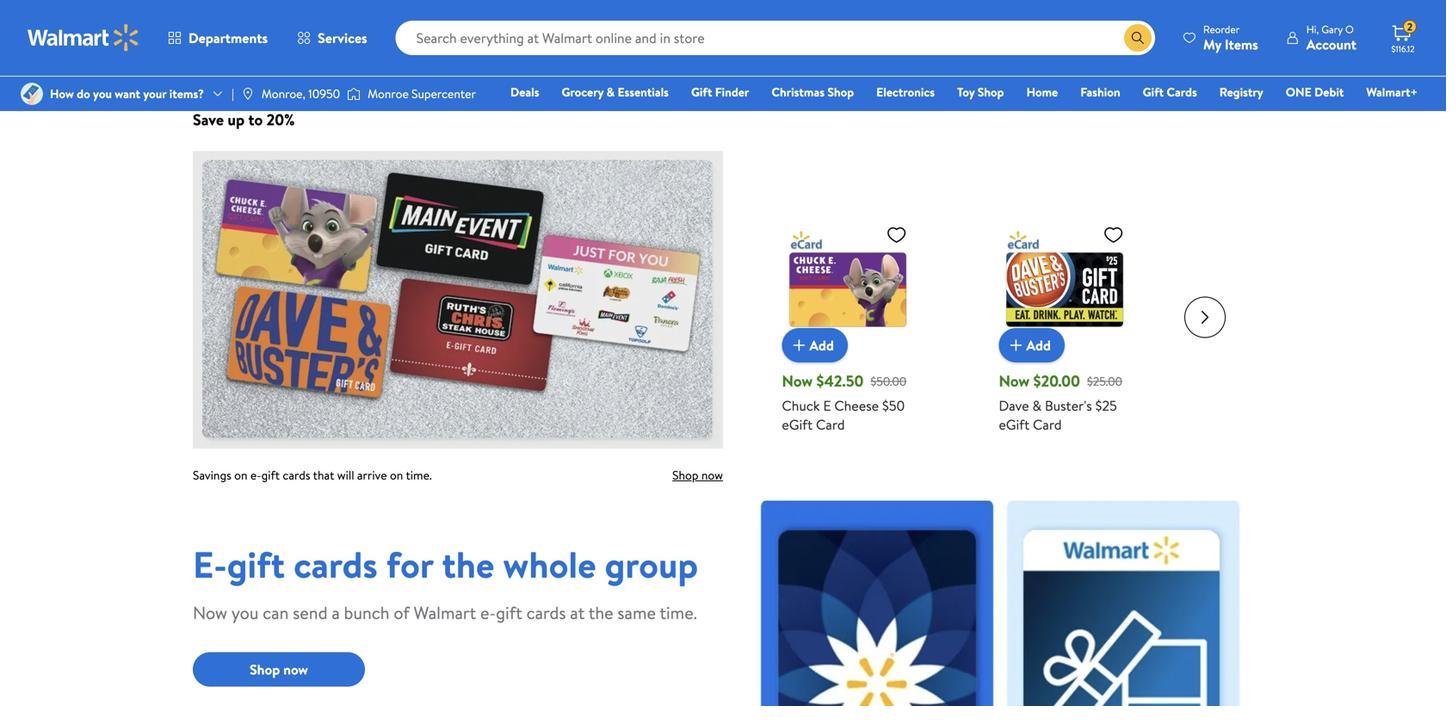 Task type: locate. For each thing, give the bounding box(es) containing it.
1 horizontal spatial the
[[589, 601, 614, 625]]

deals
[[511, 84, 540, 100]]

egift
[[782, 415, 813, 434], [999, 415, 1030, 434]]

0 horizontal spatial card
[[816, 415, 845, 434]]

time.
[[406, 467, 432, 484], [660, 601, 697, 625]]

you left can
[[232, 601, 259, 625]]

egift inside now $20.00 $25.00 dave & buster's $25 egift card
[[999, 415, 1030, 434]]

1 vertical spatial e-
[[481, 601, 496, 625]]

electronics link
[[869, 83, 943, 101]]

 image left how
[[21, 83, 43, 105]]

shop inside region
[[673, 467, 699, 484]]

check it now link
[[659, 26, 788, 67]]

whole
[[503, 539, 596, 590]]

0 horizontal spatial the
[[442, 539, 495, 590]]

electronics
[[877, 84, 935, 100]]

2 product group from the left
[[999, 182, 1131, 449]]

now you can send a bunch of walmart e-gift cards at the same time.
[[193, 601, 697, 625]]

e-
[[251, 467, 261, 484], [481, 601, 496, 625]]

egift left e
[[782, 415, 813, 434]]

card for $42.50
[[816, 415, 845, 434]]

0 horizontal spatial e-
[[251, 467, 261, 484]]

add button up $42.50
[[782, 328, 848, 363]]

how do you want your items?
[[50, 85, 204, 102]]

want
[[115, 85, 140, 102]]

you
[[93, 85, 112, 102], [232, 601, 259, 625]]

grocery
[[562, 84, 604, 100]]

gift cards link
[[1136, 83, 1205, 101]]

2 gift from the left
[[1143, 84, 1164, 100]]

on right arrive
[[390, 467, 403, 484]]

cards
[[283, 467, 310, 484], [294, 539, 378, 590], [527, 601, 566, 625]]

egift for now $42.50
[[782, 415, 813, 434]]

grocery & essentials link
[[554, 83, 677, 101]]

region containing save up to 20%​
[[193, 109, 1254, 484]]

add up $20.00
[[1027, 336, 1051, 355]]

a
[[332, 601, 340, 625]]

now inside region
[[702, 467, 723, 484]]

card right 'dave'
[[1033, 415, 1062, 434]]

2 add button from the left
[[999, 328, 1065, 363]]

chuck e cheese $50 egift card image
[[782, 217, 914, 349]]

add to favorites list, dave & buster's $25 egift card image
[[1104, 224, 1124, 245]]

it
[[726, 36, 736, 57]]

card inside the now $42.50 $50.00 chuck e cheese $50 egift card
[[816, 415, 845, 434]]

gift down whole
[[496, 601, 523, 625]]

dave & buster's $25 egift card image
[[999, 217, 1131, 349]]

now
[[740, 36, 767, 57], [702, 467, 723, 484], [283, 660, 308, 679]]

2 horizontal spatial now
[[999, 370, 1030, 392]]

gift for gift finder
[[691, 84, 713, 100]]

gift left cards
[[1143, 84, 1164, 100]]

2 egift from the left
[[999, 415, 1030, 434]]

bunch
[[344, 601, 390, 625]]

1 vertical spatial time.
[[660, 601, 697, 625]]

1 horizontal spatial card
[[1033, 415, 1062, 434]]

shop
[[828, 84, 854, 100], [978, 84, 1005, 100], [673, 467, 699, 484], [250, 660, 280, 679]]

gift left that
[[261, 467, 280, 484]]

you right do
[[93, 85, 112, 102]]

0 horizontal spatial egift
[[782, 415, 813, 434]]

to
[[248, 109, 263, 131]]

1 horizontal spatial now
[[782, 370, 813, 392]]

& right grocery
[[607, 84, 615, 100]]

add
[[810, 336, 834, 355], [1027, 336, 1051, 355]]

now inside now $20.00 $25.00 dave & buster's $25 egift card
[[999, 370, 1030, 392]]

supercenter
[[412, 85, 476, 102]]

1 card from the left
[[816, 415, 845, 434]]

1 horizontal spatial product group
[[999, 182, 1131, 449]]

buster's
[[1045, 396, 1093, 415]]

1 gift from the left
[[691, 84, 713, 100]]

group
[[605, 539, 699, 590]]

now
[[782, 370, 813, 392], [999, 370, 1030, 392], [193, 601, 227, 625]]

on right savings
[[234, 467, 248, 484]]

2 vertical spatial now
[[283, 660, 308, 679]]

1 add from the left
[[810, 336, 834, 355]]

your
[[143, 85, 167, 102]]

departments
[[189, 28, 268, 47]]

shop now
[[673, 467, 723, 484], [250, 660, 308, 679]]

cheese
[[835, 396, 879, 415]]

monroe,
[[262, 85, 306, 102]]

gift up can
[[227, 539, 285, 590]]

1 horizontal spatial e-
[[481, 601, 496, 625]]

gift
[[691, 84, 713, 100], [1143, 84, 1164, 100]]

1 on from the left
[[234, 467, 248, 484]]

now up chuck
[[782, 370, 813, 392]]

0 vertical spatial shop now
[[673, 467, 723, 484]]

arrive
[[357, 467, 387, 484]]

product group containing now $20.00
[[999, 182, 1131, 449]]

0 vertical spatial time.
[[406, 467, 432, 484]]

0 horizontal spatial time.
[[406, 467, 432, 484]]

e- right savings
[[251, 467, 261, 484]]

2 horizontal spatial now
[[740, 36, 767, 57]]

2 add from the left
[[1027, 336, 1051, 355]]

card down $42.50
[[816, 415, 845, 434]]

0 vertical spatial cards
[[283, 467, 310, 484]]

add to cart image
[[1006, 335, 1027, 356]]

toy shop link
[[950, 83, 1012, 101]]

cards left at
[[527, 601, 566, 625]]

1 vertical spatial now
[[702, 467, 723, 484]]

add to favorites list, chuck e cheese $50 egift card image
[[887, 224, 907, 245]]

savings on e-gift cards that will arrive on time.
[[193, 467, 432, 484]]

Search search field
[[396, 21, 1156, 55]]

time. right 'same'
[[660, 601, 697, 625]]

e-
[[193, 539, 227, 590]]

0 horizontal spatial  image
[[21, 83, 43, 105]]

1 vertical spatial the
[[589, 601, 614, 625]]

add up $42.50
[[810, 336, 834, 355]]

& inside now $20.00 $25.00 dave & buster's $25 egift card
[[1033, 396, 1042, 415]]

christmas shop link
[[764, 83, 862, 101]]

0 horizontal spatial on
[[234, 467, 248, 484]]

product group
[[782, 182, 914, 449], [999, 182, 1131, 449]]

1 horizontal spatial you
[[232, 601, 259, 625]]

& right 'dave'
[[1033, 396, 1042, 415]]

now down "e-"
[[193, 601, 227, 625]]

1 horizontal spatial egift
[[999, 415, 1030, 434]]

1 product group from the left
[[782, 182, 914, 449]]

toy
[[958, 84, 975, 100]]

add for $20.00
[[1027, 336, 1051, 355]]

cards up a on the bottom left of the page
[[294, 539, 378, 590]]

the up the walmart
[[442, 539, 495, 590]]

1 horizontal spatial shop now
[[673, 467, 723, 484]]

services button
[[283, 17, 382, 59]]

1 horizontal spatial add
[[1027, 336, 1051, 355]]

fashion
[[1081, 84, 1121, 100]]

 image
[[347, 85, 361, 102]]

1 horizontal spatial now
[[702, 467, 723, 484]]

egift left the buster's
[[999, 415, 1030, 434]]

cards inside region
[[283, 467, 310, 484]]

1 add button from the left
[[782, 328, 848, 363]]

can
[[263, 601, 289, 625]]

0 horizontal spatial add button
[[782, 328, 848, 363]]

1 horizontal spatial gift
[[1143, 84, 1164, 100]]

0 horizontal spatial &
[[607, 84, 615, 100]]

debit
[[1315, 84, 1345, 100]]

same
[[618, 601, 656, 625]]

0 horizontal spatial now
[[283, 660, 308, 679]]

card
[[816, 415, 845, 434], [1033, 415, 1062, 434]]

0 horizontal spatial add
[[810, 336, 834, 355]]

cards left that
[[283, 467, 310, 484]]

shop now inside region
[[673, 467, 723, 484]]

add button for $42.50
[[782, 328, 848, 363]]

0 horizontal spatial gift
[[691, 84, 713, 100]]

1 horizontal spatial &
[[1033, 396, 1042, 415]]

add button up $20.00
[[999, 328, 1065, 363]]

 image
[[21, 83, 43, 105], [241, 87, 255, 101]]

e- right the walmart
[[481, 601, 496, 625]]

10950
[[309, 85, 340, 102]]

time. right arrive
[[406, 467, 432, 484]]

egift inside the now $42.50 $50.00 chuck e cheese $50 egift card
[[782, 415, 813, 434]]

1 horizontal spatial  image
[[241, 87, 255, 101]]

 image right |
[[241, 87, 255, 101]]

0 horizontal spatial shop now
[[250, 660, 308, 679]]

2 card from the left
[[1033, 415, 1062, 434]]

now inside button
[[283, 660, 308, 679]]

gift
[[261, 467, 280, 484], [227, 539, 285, 590], [496, 601, 523, 625]]

1 vertical spatial &
[[1033, 396, 1042, 415]]

1 egift from the left
[[782, 415, 813, 434]]

region
[[193, 109, 1254, 484]]

how
[[50, 85, 74, 102]]

gary
[[1322, 22, 1343, 37]]

christmas shop
[[772, 84, 854, 100]]

walmart
[[414, 601, 476, 625]]

0 vertical spatial &
[[607, 84, 615, 100]]

my
[[1204, 35, 1222, 54]]

now for now $20.00 $25.00 dave & buster's $25 egift card
[[999, 370, 1030, 392]]

services
[[318, 28, 367, 47]]

egift for now $20.00
[[999, 415, 1030, 434]]

1 horizontal spatial on
[[390, 467, 403, 484]]

 image for monroe, 10950
[[241, 87, 255, 101]]

add button
[[782, 328, 848, 363], [999, 328, 1065, 363]]

walmart image
[[28, 24, 140, 52]]

the
[[442, 539, 495, 590], [589, 601, 614, 625]]

now inside the now $42.50 $50.00 chuck e cheese $50 egift card
[[782, 370, 813, 392]]

toy shop
[[958, 84, 1005, 100]]

now for shop now button
[[283, 660, 308, 679]]

0 horizontal spatial now
[[193, 601, 227, 625]]

shop inside 'link'
[[978, 84, 1005, 100]]

1 horizontal spatial add button
[[999, 328, 1065, 363]]

gift left finder
[[691, 84, 713, 100]]

now up 'dave'
[[999, 370, 1030, 392]]

0 vertical spatial e-
[[251, 467, 261, 484]]

shop now inside button
[[250, 660, 308, 679]]

now $42.50 $50.00 chuck e cheese $50 egift card
[[782, 370, 907, 434]]

card inside now $20.00 $25.00 dave & buster's $25 egift card
[[1033, 415, 1062, 434]]

1 vertical spatial shop now
[[250, 660, 308, 679]]

search icon image
[[1131, 31, 1145, 45]]

0 horizontal spatial you
[[93, 85, 112, 102]]

now for the shop now link
[[702, 467, 723, 484]]

0 horizontal spatial product group
[[782, 182, 914, 449]]

one debit
[[1286, 84, 1345, 100]]

the right at
[[589, 601, 614, 625]]

&
[[607, 84, 615, 100], [1033, 396, 1042, 415]]

2 on from the left
[[390, 467, 403, 484]]



Task type: describe. For each thing, give the bounding box(es) containing it.
 image for how do you want your items?
[[21, 83, 43, 105]]

card for $20.00
[[1033, 415, 1062, 434]]

grocery & essentials
[[562, 84, 669, 100]]

1 vertical spatial cards
[[294, 539, 378, 590]]

shop now button
[[193, 653, 365, 687]]

now for now $42.50 $50.00 chuck e cheese $50 egift card
[[782, 370, 813, 392]]

for
[[386, 539, 433, 590]]

0 vertical spatial gift
[[261, 467, 280, 484]]

add for $42.50
[[810, 336, 834, 355]]

1 vertical spatial gift
[[227, 539, 285, 590]]

2
[[1408, 20, 1413, 34]]

essentials
[[618, 84, 669, 100]]

& inside grocery & essentials link
[[607, 84, 615, 100]]

home link
[[1019, 83, 1066, 101]]

walmart+ link
[[1359, 83, 1426, 101]]

shop now for shop now button
[[250, 660, 308, 679]]

2 vertical spatial cards
[[527, 601, 566, 625]]

now $20.00 $25.00 dave & buster's $25 egift card
[[999, 370, 1123, 434]]

reorder my items
[[1204, 22, 1259, 54]]

shop now link
[[570, 467, 723, 484]]

0 vertical spatial you
[[93, 85, 112, 102]]

walmart+
[[1367, 84, 1418, 100]]

$42.50
[[817, 370, 864, 392]]

monroe, 10950
[[262, 85, 340, 102]]

$25
[[1096, 396, 1118, 415]]

$50.00
[[871, 373, 907, 390]]

1 horizontal spatial time.
[[660, 601, 697, 625]]

e- inside region
[[251, 467, 261, 484]]

fashion link
[[1073, 83, 1129, 101]]

monroe supercenter
[[368, 85, 476, 102]]

gift finder link
[[684, 83, 757, 101]]

time. inside region
[[406, 467, 432, 484]]

dave
[[999, 396, 1030, 415]]

0 vertical spatial the
[[442, 539, 495, 590]]

reorder
[[1204, 22, 1240, 37]]

gift for gift cards
[[1143, 84, 1164, 100]]

christmas
[[772, 84, 825, 100]]

save up to twenty percent. savings on e-gift cards that will arrive on time. shop now. image
[[193, 151, 723, 449]]

add button for $20.00
[[999, 328, 1065, 363]]

departments button
[[153, 17, 283, 59]]

1 vertical spatial you
[[232, 601, 259, 625]]

at
[[570, 601, 585, 625]]

registry link
[[1212, 83, 1272, 101]]

$116.12
[[1392, 43, 1415, 55]]

gift finder
[[691, 84, 750, 100]]

save
[[193, 109, 224, 131]]

2 vertical spatial gift
[[496, 601, 523, 625]]

20%​
[[267, 109, 295, 131]]

check it now
[[679, 36, 767, 57]]

save up to 20%​
[[193, 109, 295, 131]]

now for now you can send a bunch of walmart e-gift cards at the same time.
[[193, 601, 227, 625]]

add to cart image
[[789, 335, 810, 356]]

deals link
[[503, 83, 547, 101]]

send
[[293, 601, 328, 625]]

|
[[232, 85, 234, 102]]

will
[[337, 467, 354, 484]]

cards
[[1167, 84, 1198, 100]]

$50
[[883, 396, 905, 415]]

items
[[1225, 35, 1259, 54]]

o
[[1346, 22, 1354, 37]]

home
[[1027, 84, 1059, 100]]

registry
[[1220, 84, 1264, 100]]

e
[[824, 396, 832, 415]]

$20.00
[[1034, 370, 1081, 392]]

Walmart Site-Wide search field
[[396, 21, 1156, 55]]

hi, gary o account
[[1307, 22, 1357, 54]]

that
[[313, 467, 335, 484]]

chuck
[[782, 396, 820, 415]]

shop now for the shop now link
[[673, 467, 723, 484]]

of
[[394, 601, 410, 625]]

up
[[228, 109, 245, 131]]

do
[[77, 85, 90, 102]]

next slide for one and two sku list image
[[1185, 297, 1226, 338]]

gift cards
[[1143, 84, 1198, 100]]

items?
[[169, 85, 204, 102]]

one debit link
[[1279, 83, 1352, 101]]

product group containing now $42.50
[[782, 182, 914, 449]]

savings
[[193, 467, 232, 484]]

shop inside button
[[250, 660, 280, 679]]

hi,
[[1307, 22, 1320, 37]]

account
[[1307, 35, 1357, 54]]

finder
[[715, 84, 750, 100]]

0 vertical spatial now
[[740, 36, 767, 57]]

check
[[679, 36, 722, 57]]

one
[[1286, 84, 1312, 100]]

$25.00
[[1088, 373, 1123, 390]]

e-gift cards for the whole group
[[193, 539, 699, 590]]

monroe
[[368, 85, 409, 102]]



Task type: vqa. For each thing, say whether or not it's contained in the screenshot.
$41.99 group
no



